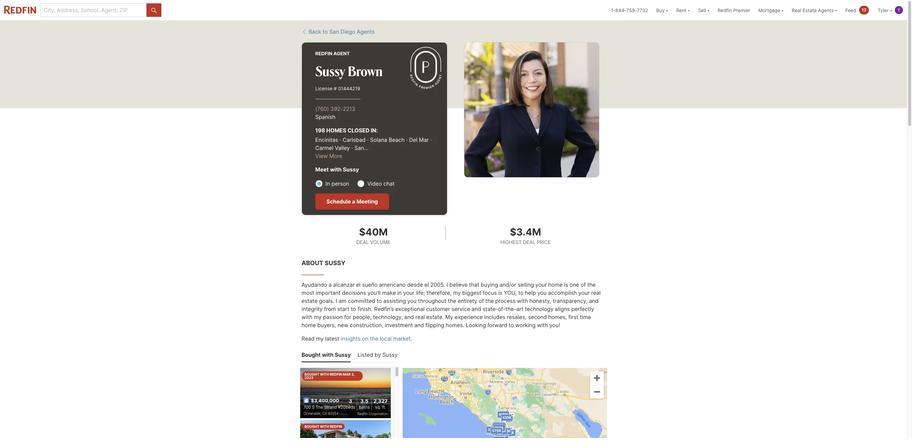 Task type: describe. For each thing, give the bounding box(es) containing it.
deal inside '$40m deal volume'
[[357, 239, 369, 245]]

buyers,
[[318, 322, 336, 329]]

flipping
[[426, 322, 445, 329]]

with for bought with redfin
[[320, 425, 329, 429]]

deal inside $3.4m highest deal price
[[523, 239, 536, 245]]

bought with redfin mar 3, 2023
[[305, 373, 355, 380]]

mar
[[343, 373, 351, 377]]

to up redfin's
[[377, 298, 382, 304]]

1 el from the left
[[356, 282, 361, 288]]

2 horizontal spatial your
[[579, 290, 590, 296]]

198
[[316, 127, 325, 134]]

$40m deal volume
[[357, 226, 391, 245]]

1 vertical spatial my
[[314, 314, 322, 321]]

am
[[339, 298, 347, 304]]

0 vertical spatial my
[[453, 290, 461, 296]]

read
[[302, 335, 315, 342]]

solana
[[370, 137, 388, 143]]

video
[[368, 180, 382, 187]]

to down selling
[[519, 290, 524, 296]]

on
[[362, 335, 369, 342]]

process
[[496, 298, 516, 304]]

focus
[[483, 290, 497, 296]]

635k
[[503, 416, 512, 420]]

start
[[338, 306, 350, 313]]

with right bought
[[322, 352, 334, 358]]

with up art
[[517, 298, 528, 304]]

(760) 392-2213 link
[[316, 106, 356, 112]]

a for ayudando
[[329, 282, 332, 288]]

selling
[[518, 282, 534, 288]]

2023
[[305, 376, 314, 380]]

honesty,
[[530, 298, 552, 304]]

read my latest insights on the local market .
[[302, 335, 413, 342]]

therefore,
[[427, 290, 452, 296]]

one
[[570, 282, 580, 288]]

san inside encinitas · carlsbad · solana beach · del mar · carmel valley · san
[[355, 145, 364, 151]]

listed by sussy
[[358, 352, 398, 358]]

1.02m
[[494, 427, 505, 431]]

1.08m
[[497, 431, 507, 435]]

license
[[316, 86, 333, 91]]

redfin premier
[[718, 7, 751, 13]]

exceptional
[[396, 306, 425, 313]]

1.13m
[[494, 425, 505, 429]]

in
[[398, 290, 402, 296]]

back to san diego agents
[[309, 28, 375, 35]]

second
[[529, 314, 547, 321]]

a for schedule
[[352, 198, 356, 205]]

state-
[[483, 306, 498, 313]]

meet with sussy
[[316, 166, 359, 173]]

· up valley
[[340, 137, 342, 143]]

submit search image
[[151, 8, 157, 13]]

sell
[[699, 7, 707, 13]]

sussy for listed by sussy
[[383, 352, 398, 358]]

meet
[[316, 166, 329, 173]]

agents inside dropdown button
[[819, 7, 834, 13]]

about sussy
[[302, 260, 346, 267]]

bought with redfin
[[305, 425, 342, 429]]

the right the on at the left of page
[[370, 335, 379, 342]]

real
[[792, 7, 802, 13]]

bought for bought with redfin mar 3, 2023
[[305, 373, 320, 377]]

5 ▾ from the left
[[836, 7, 838, 13]]

1.24m
[[494, 430, 504, 434]]

buy
[[657, 7, 665, 13]]

decisions
[[342, 290, 366, 296]]

3,
[[352, 373, 355, 377]]

by
[[375, 352, 381, 358]]

0 horizontal spatial home
[[302, 322, 316, 329]]

most
[[302, 290, 315, 296]]

schedule a meeting button
[[316, 193, 389, 210]]

0 vertical spatial of
[[581, 282, 586, 288]]

1 horizontal spatial your
[[536, 282, 547, 288]]

back
[[309, 28, 321, 35]]

$3.4m
[[510, 226, 542, 238]]

1.11m
[[500, 429, 511, 434]]

encinitas · carlsbad · solana beach · del mar · carmel valley · san
[[316, 137, 432, 151]]

local
[[380, 335, 392, 342]]

0 vertical spatial you
[[538, 290, 547, 296]]

and/or
[[500, 282, 517, 288]]

City, Address, School, Agent, ZIP search field
[[40, 3, 147, 17]]

people,
[[353, 314, 372, 321]]

…
[[364, 145, 369, 151]]

▾ for mortgage ▾
[[782, 7, 784, 13]]

3 photo of 700 s the strand #202, oceanside, ca 92054 image from the left
[[391, 368, 482, 418]]

experience
[[455, 314, 483, 321]]

1 horizontal spatial i
[[447, 282, 448, 288]]

finish.
[[358, 306, 373, 313]]

carmel
[[316, 145, 334, 151]]

make
[[382, 290, 396, 296]]

▾ for sell ▾
[[708, 7, 710, 13]]

valley
[[335, 145, 350, 151]]

feed
[[846, 7, 857, 13]]

865k
[[503, 417, 511, 421]]

includes
[[485, 314, 506, 321]]

technology
[[525, 306, 554, 313]]

schedule
[[327, 198, 351, 205]]

950k
[[498, 429, 507, 434]]

committed
[[348, 298, 375, 304]]

entirety
[[458, 298, 478, 304]]

▾ for buy ▾
[[667, 7, 669, 13]]

agent
[[334, 51, 350, 56]]

market
[[393, 335, 411, 342]]

real estate agents ▾ link
[[792, 0, 838, 20]]

1 vertical spatial agents
[[357, 28, 375, 35]]

2 photo of 13003 w old ave, san diego, ca 92129 image from the left
[[300, 420, 391, 438]]

sussy for bought with sussy
[[335, 352, 351, 358]]

sussy right about
[[325, 260, 346, 267]]

redfin for bought with redfin mar 3, 2023
[[330, 373, 342, 377]]

bought
[[302, 352, 321, 358]]

first
[[569, 314, 579, 321]]

in person
[[326, 180, 349, 187]]

7732
[[637, 7, 649, 13]]

the-
[[506, 306, 517, 313]]

license # 01444219
[[316, 86, 361, 91]]

view more
[[316, 153, 343, 160]]

redfin for bought with redfin
[[330, 425, 342, 429]]



Task type: vqa. For each thing, say whether or not it's contained in the screenshot.
96 Units
no



Task type: locate. For each thing, give the bounding box(es) containing it.
1 horizontal spatial redfin
[[718, 7, 733, 13]]

to up for at the left bottom
[[351, 306, 356, 313]]

sell ▾ button
[[699, 0, 710, 20]]

2 bought from the top
[[305, 425, 320, 429]]

home up "read"
[[302, 322, 316, 329]]

user photo image
[[896, 6, 904, 14]]

a left meeting
[[352, 198, 356, 205]]

tyler
[[878, 7, 889, 13]]

san down carlsbad
[[355, 145, 364, 151]]

passion
[[323, 314, 343, 321]]

1 vertical spatial i
[[336, 298, 337, 304]]

customer
[[426, 306, 450, 313]]

redfin left agent
[[316, 51, 333, 56]]

0 vertical spatial a
[[352, 198, 356, 205]]

1 vertical spatial with
[[320, 425, 329, 429]]

deal down the $40m
[[357, 239, 369, 245]]

el up life; at the left of page
[[425, 282, 429, 288]]

0 horizontal spatial redfin
[[316, 51, 333, 56]]

deal down $3.4m
[[523, 239, 536, 245]]

bought for bought with redfin
[[305, 425, 320, 429]]

life;
[[416, 290, 425, 296]]

to right 'back'
[[323, 28, 328, 35]]

listed
[[358, 352, 373, 358]]

0 horizontal spatial deal
[[357, 239, 369, 245]]

my down integrity
[[314, 314, 322, 321]]

the up service
[[448, 298, 457, 304]]

0 vertical spatial redfin
[[718, 7, 733, 13]]

photo of 700 s the strand #202, oceanside, ca 92054 image
[[210, 368, 301, 418], [300, 368, 391, 418], [391, 368, 482, 418]]

with for bought with redfin mar 3, 2023
[[320, 373, 329, 377]]

1 horizontal spatial you
[[538, 290, 547, 296]]

1 horizontal spatial agents
[[819, 7, 834, 13]]

photo of 13003 w old ave, san diego, ca 92129 image
[[210, 420, 301, 438], [300, 420, 391, 438], [391, 420, 482, 438]]

rent ▾ button
[[677, 0, 691, 20]]

1 redfin from the top
[[330, 373, 342, 377]]

investment
[[385, 322, 413, 329]]

of right one
[[581, 282, 586, 288]]

biggest
[[463, 290, 482, 296]]

redfin inside "bought with redfin mar 3, 2023"
[[330, 373, 342, 377]]

volume
[[370, 239, 391, 245]]

you,
[[504, 290, 517, 296]]

redfin for redfin agent
[[316, 51, 333, 56]]

0 vertical spatial i
[[447, 282, 448, 288]]

0 horizontal spatial el
[[356, 282, 361, 288]]

2005.
[[431, 282, 445, 288]]

0 vertical spatial with
[[320, 373, 329, 377]]

1 horizontal spatial el
[[425, 282, 429, 288]]

2 redfin from the top
[[330, 425, 342, 429]]

redfin premier button
[[714, 0, 755, 20]]

and up experience
[[472, 306, 482, 313]]

sussy right by
[[383, 352, 398, 358]]

1 photo of 700 s the strand #202, oceanside, ca 92054 image from the left
[[210, 368, 301, 418]]

view more link
[[316, 152, 343, 160]]

diego
[[341, 28, 356, 35]]

el
[[356, 282, 361, 288], [425, 282, 429, 288]]

real up "perfectly"
[[592, 290, 601, 296]]

3 ▾ from the left
[[708, 7, 710, 13]]

and down exceptional
[[405, 314, 414, 321]]

home up accomplish
[[549, 282, 563, 288]]

and up "perfectly"
[[590, 298, 599, 304]]

1-844-759-7732 link
[[611, 7, 649, 13]]

i left am
[[336, 298, 337, 304]]

you
[[538, 290, 547, 296], [408, 298, 417, 304]]

mortgage
[[759, 7, 781, 13]]

844-
[[616, 7, 627, 13]]

▾ for rent ▾
[[688, 7, 691, 13]]

working
[[516, 322, 536, 329]]

1 photo of 13003 w old ave, san diego, ca 92129 image from the left
[[210, 420, 301, 438]]

art
[[517, 306, 524, 313]]

2 ▾ from the left
[[688, 7, 691, 13]]

the right one
[[588, 282, 596, 288]]

and left flipping
[[415, 322, 424, 329]]

1 vertical spatial san
[[355, 145, 364, 151]]

1 vertical spatial real
[[416, 314, 425, 321]]

my right "read"
[[316, 335, 324, 342]]

that
[[469, 282, 480, 288]]

0 horizontal spatial of
[[479, 298, 484, 304]]

redfin left premier
[[718, 7, 733, 13]]

0 vertical spatial is
[[564, 282, 569, 288]]

0 horizontal spatial agents
[[357, 28, 375, 35]]

0 vertical spatial san
[[330, 28, 339, 35]]

i right the 2005.
[[447, 282, 448, 288]]

· right mar
[[431, 137, 432, 143]]

aligns
[[555, 306, 570, 313]]

forward
[[488, 322, 508, 329]]

· down carlsbad
[[352, 145, 353, 151]]

san left diego
[[330, 28, 339, 35]]

agents
[[819, 7, 834, 13], [357, 28, 375, 35]]

1 vertical spatial 725k
[[498, 433, 507, 438]]

0 horizontal spatial your
[[404, 290, 415, 296]]

1 deal from the left
[[357, 239, 369, 245]]

1 horizontal spatial real
[[592, 290, 601, 296]]

0 vertical spatial bought
[[305, 373, 320, 377]]

0 horizontal spatial san
[[330, 28, 339, 35]]

3 photo of 13003 w old ave, san diego, ca 92129 image from the left
[[391, 420, 482, 438]]

· left del in the left of the page
[[406, 137, 408, 143]]

1 horizontal spatial deal
[[523, 239, 536, 245]]

2 with from the top
[[320, 425, 329, 429]]

0 horizontal spatial i
[[336, 298, 337, 304]]

estate.
[[427, 314, 444, 321]]

bought inside "bought with redfin mar 3, 2023"
[[305, 373, 320, 377]]

0 vertical spatial 725k
[[493, 426, 502, 431]]

homes,
[[549, 314, 567, 321]]

4 ▾ from the left
[[782, 7, 784, 13]]

▾ for tyler ▾
[[891, 7, 893, 13]]

of down 'focus' on the right
[[479, 298, 484, 304]]

2 vertical spatial my
[[316, 335, 324, 342]]

your up help
[[536, 282, 547, 288]]

0 vertical spatial agents
[[819, 7, 834, 13]]

0 horizontal spatial real
[[416, 314, 425, 321]]

assisting
[[384, 298, 406, 304]]

for
[[344, 314, 352, 321]]

agents right diego
[[357, 28, 375, 35]]

6 ▾ from the left
[[891, 7, 893, 13]]

▾ right sell
[[708, 7, 710, 13]]

a
[[352, 198, 356, 205], [329, 282, 332, 288]]

▾ left user photo
[[891, 7, 893, 13]]

1 vertical spatial of
[[479, 298, 484, 304]]

your right in
[[404, 290, 415, 296]]

to down resales,
[[509, 322, 514, 329]]

real down exceptional
[[416, 314, 425, 321]]

mortgage ▾
[[759, 7, 784, 13]]

a inside ayudando a alcanzar el sueño americano desde el 2005.  i believe that buying and/or selling your home is one of the most important decisions you'll make in your life; therefore, my biggest focus is you, to help you accomplish your real estate goals.  i am committed to assisting you throughout the entirety of the process with honesty, transparency, and integrity from start to finish. redfin's exceptional customer service and state-of-the-art technology aligns perfectly with my passion for people, technology, and real estate.  my experience includes resales, second homes, first time home buyers,  new construction, investment and  flipping homes.  looking forward to working with you!
[[329, 282, 332, 288]]

▾ right buy
[[667, 7, 669, 13]]

0 vertical spatial redfin
[[330, 373, 342, 377]]

help
[[525, 290, 536, 296]]

13
[[862, 7, 867, 12]]

redfin inside button
[[718, 7, 733, 13]]

1 bought from the top
[[305, 373, 320, 377]]

0 vertical spatial real
[[592, 290, 601, 296]]

price
[[537, 239, 551, 245]]

· up …
[[367, 137, 369, 143]]

0 horizontal spatial you
[[408, 298, 417, 304]]

buying
[[481, 282, 498, 288]]

latest
[[325, 335, 340, 342]]

carlsbad
[[343, 137, 366, 143]]

you up exceptional
[[408, 298, 417, 304]]

map region
[[362, 352, 620, 438]]

0 horizontal spatial a
[[329, 282, 332, 288]]

is left one
[[564, 282, 569, 288]]

with down integrity
[[302, 314, 313, 321]]

from
[[324, 306, 336, 313]]

to
[[323, 28, 328, 35], [519, 290, 524, 296], [377, 298, 382, 304], [351, 306, 356, 313], [509, 322, 514, 329]]

person
[[332, 180, 349, 187]]

perfectly
[[572, 306, 595, 313]]

is up process
[[499, 290, 503, 296]]

mortgage ▾ button
[[759, 0, 784, 20]]

1 ▾ from the left
[[667, 7, 669, 13]]

sussy down the insights
[[335, 352, 351, 358]]

sussy for meet with sussy
[[343, 166, 359, 173]]

rent
[[677, 7, 687, 13]]

1 vertical spatial is
[[499, 290, 503, 296]]

goals.
[[319, 298, 335, 304]]

2 deal from the left
[[523, 239, 536, 245]]

1 vertical spatial a
[[329, 282, 332, 288]]

▾ right mortgage
[[782, 7, 784, 13]]

agents right estate
[[819, 7, 834, 13]]

975k
[[499, 413, 508, 417]]

0 horizontal spatial is
[[499, 290, 503, 296]]

1 with from the top
[[320, 373, 329, 377]]

throughout
[[418, 298, 447, 304]]

the down 'focus' on the right
[[486, 298, 494, 304]]

sell ▾
[[699, 7, 710, 13]]

▾
[[667, 7, 669, 13], [688, 7, 691, 13], [708, 7, 710, 13], [782, 7, 784, 13], [836, 7, 838, 13], [891, 7, 893, 13]]

1 vertical spatial redfin
[[316, 51, 333, 56]]

with inside "bought with redfin mar 3, 2023"
[[320, 373, 329, 377]]

homes.
[[446, 322, 465, 329]]

1 horizontal spatial san
[[355, 145, 364, 151]]

1 horizontal spatial of
[[581, 282, 586, 288]]

sussy brown
[[316, 62, 383, 79]]

sell ▾ button
[[695, 0, 714, 20]]

01444219
[[338, 86, 361, 91]]

redfin for redfin premier
[[718, 7, 733, 13]]

deal
[[357, 239, 369, 245], [523, 239, 536, 245]]

transparency,
[[553, 298, 588, 304]]

0 vertical spatial home
[[549, 282, 563, 288]]

1 vertical spatial bought
[[305, 425, 320, 429]]

1-
[[611, 7, 616, 13]]

2 photo of 700 s the strand #202, oceanside, ca 92054 image from the left
[[300, 368, 391, 418]]

1 vertical spatial home
[[302, 322, 316, 329]]

with down second
[[538, 322, 548, 329]]

sussy up person
[[343, 166, 359, 173]]

575k
[[493, 429, 502, 433]]

technology,
[[373, 314, 403, 321]]

my down believe in the bottom of the page
[[453, 290, 461, 296]]

461k
[[495, 426, 504, 431]]

el up decisions
[[356, 282, 361, 288]]

you up the honesty,
[[538, 290, 547, 296]]

mortgage ▾ button
[[755, 0, 788, 20]]

estate
[[302, 298, 318, 304]]

a up important
[[329, 282, 332, 288]]

1 horizontal spatial home
[[549, 282, 563, 288]]

sussy brown, redfin agent in encinitas image
[[464, 42, 600, 178]]

1 vertical spatial redfin
[[330, 425, 342, 429]]

a inside button
[[352, 198, 356, 205]]

sussy down redfin agent
[[316, 62, 345, 79]]

1 vertical spatial you
[[408, 298, 417, 304]]

redfin's
[[375, 306, 394, 313]]

your down one
[[579, 290, 590, 296]]

rent ▾
[[677, 7, 691, 13]]

alcanzar
[[333, 282, 355, 288]]

in
[[326, 180, 330, 187]]

·
[[340, 137, 342, 143], [367, 137, 369, 143], [406, 137, 408, 143], [431, 137, 432, 143], [352, 145, 353, 151]]

2213
[[343, 106, 356, 112]]

2 el from the left
[[425, 282, 429, 288]]

spanish
[[316, 114, 336, 120]]

you'll
[[368, 290, 381, 296]]

1 horizontal spatial a
[[352, 198, 356, 205]]

1 horizontal spatial is
[[564, 282, 569, 288]]

view
[[316, 153, 328, 160]]

with down more
[[330, 166, 342, 173]]

brown
[[348, 62, 383, 79]]

homes
[[327, 127, 347, 134]]

rent ▾ button
[[673, 0, 695, 20]]

▾ left the feed at top right
[[836, 7, 838, 13]]

redfin agent
[[316, 51, 350, 56]]

3.40m
[[488, 428, 499, 432]]

▾ right the rent
[[688, 7, 691, 13]]



